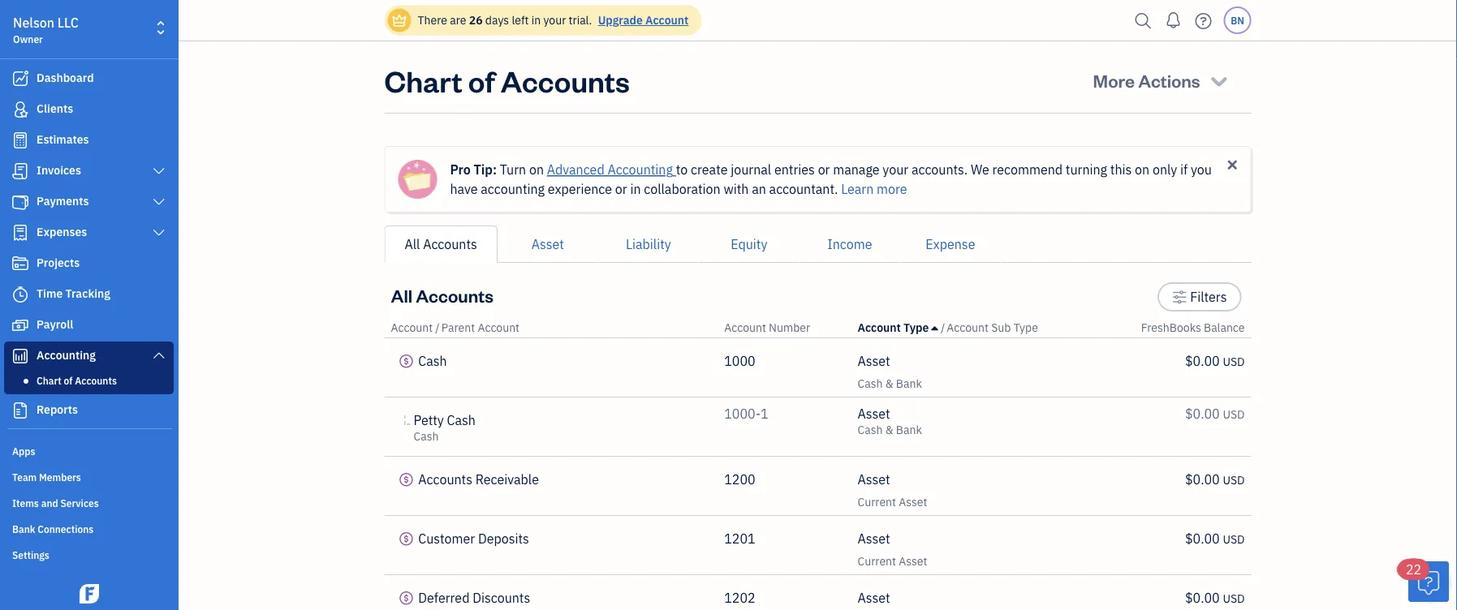 Task type: vqa. For each thing, say whether or not it's contained in the screenshot.


Task type: locate. For each thing, give the bounding box(es) containing it.
1 vertical spatial accounting
[[37, 348, 96, 363]]

5 usd from the top
[[1224, 592, 1246, 607]]

0 vertical spatial asset current asset
[[858, 472, 928, 510]]

crown image
[[391, 12, 408, 29]]

1 vertical spatial current
[[858, 554, 897, 569]]

payments
[[37, 194, 89, 209]]

1000-
[[725, 406, 761, 423]]

all inside the all accounts button
[[405, 236, 420, 253]]

1 vertical spatial or
[[616, 181, 628, 198]]

items
[[12, 497, 39, 510]]

chart
[[385, 61, 463, 100], [37, 374, 62, 387]]

chevron large down image inside "payments" link
[[152, 196, 167, 209]]

1 vertical spatial asset current asset
[[858, 531, 928, 569]]

0 horizontal spatial on
[[530, 161, 544, 178]]

4 $0.00 usd from the top
[[1186, 531, 1246, 548]]

1 vertical spatial chevron large down image
[[152, 349, 167, 362]]

accounting down payroll
[[37, 348, 96, 363]]

llc
[[58, 14, 79, 31]]

chevron large down image up projects link
[[152, 227, 167, 240]]

1 asset current asset from the top
[[858, 472, 928, 510]]

notifications image
[[1161, 4, 1187, 37]]

settings image
[[1173, 288, 1188, 307]]

payments link
[[4, 188, 174, 217]]

type left 'caretup' image
[[904, 320, 929, 335]]

chart of accounts down accounting link
[[37, 374, 117, 387]]

0 horizontal spatial or
[[616, 181, 628, 198]]

$0.00 usd for 1000-1
[[1186, 406, 1246, 423]]

1 vertical spatial bank
[[897, 423, 923, 438]]

0 vertical spatial all accounts
[[405, 236, 477, 253]]

of inside main element
[[64, 374, 73, 387]]

1 vertical spatial in
[[631, 181, 641, 198]]

or up accountant.
[[818, 161, 831, 178]]

0 vertical spatial bank
[[897, 376, 923, 392]]

asset current asset
[[858, 472, 928, 510], [858, 531, 928, 569]]

&
[[886, 376, 894, 392], [886, 423, 894, 438]]

account sub type
[[947, 320, 1039, 335]]

all accounts down have
[[405, 236, 477, 253]]

1 horizontal spatial chart
[[385, 61, 463, 100]]

0 horizontal spatial your
[[544, 13, 566, 28]]

your for accounts.
[[883, 161, 909, 178]]

chart image
[[11, 348, 30, 365]]

0 vertical spatial in
[[532, 13, 541, 28]]

equity button
[[699, 226, 800, 263]]

of
[[468, 61, 495, 100], [64, 374, 73, 387]]

bn
[[1232, 14, 1245, 27]]

1 vertical spatial chevron large down image
[[152, 227, 167, 240]]

0 horizontal spatial of
[[64, 374, 73, 387]]

account up 1000
[[725, 320, 767, 335]]

0 vertical spatial all
[[405, 236, 420, 253]]

2 & from the top
[[886, 423, 894, 438]]

0 vertical spatial &
[[886, 376, 894, 392]]

freshbooks balance
[[1142, 320, 1246, 335]]

in right left
[[532, 13, 541, 28]]

accounts down accounting link
[[75, 374, 117, 387]]

on right 'this'
[[1136, 161, 1150, 178]]

receivable
[[476, 472, 539, 489]]

upgrade account link
[[595, 13, 689, 28]]

accounting link
[[4, 342, 174, 371]]

2 asset current asset from the top
[[858, 531, 928, 569]]

in inside "to create journal entries or manage your accounts. we recommend turning this on only if  you have accounting experience or in collaboration with an accountant."
[[631, 181, 641, 198]]

in down advanced accounting link
[[631, 181, 641, 198]]

estimates link
[[4, 126, 174, 155]]

0 vertical spatial chart of accounts
[[385, 61, 630, 100]]

1 asset cash & bank from the top
[[858, 353, 923, 392]]

1 & from the top
[[886, 376, 894, 392]]

filters
[[1191, 289, 1228, 306]]

account left 'caretup' image
[[858, 320, 901, 335]]

2 asset cash & bank from the top
[[858, 406, 923, 438]]

time tracking
[[37, 286, 110, 301]]

chevron large down image down estimates link
[[152, 165, 167, 178]]

account right 'caretup' image
[[947, 320, 989, 335]]

pro
[[450, 161, 471, 178]]

bank
[[897, 376, 923, 392], [897, 423, 923, 438], [12, 523, 35, 536]]

0 vertical spatial chart
[[385, 61, 463, 100]]

1 chevron large down image from the top
[[152, 196, 167, 209]]

customer
[[419, 531, 475, 548]]

cash
[[419, 353, 447, 370], [858, 376, 883, 392], [447, 412, 476, 429], [858, 423, 883, 438], [414, 429, 439, 444]]

2 usd from the top
[[1224, 407, 1246, 422]]

chart down the there
[[385, 61, 463, 100]]

projects link
[[4, 249, 174, 279]]

account for account type
[[858, 320, 901, 335]]

0 horizontal spatial type
[[904, 320, 929, 335]]

1 chevron large down image from the top
[[152, 165, 167, 178]]

accounting left to
[[608, 161, 673, 178]]

accounts down petty cash cash at left bottom
[[419, 472, 473, 489]]

we
[[971, 161, 990, 178]]

2 $0.00 from the top
[[1186, 406, 1221, 423]]

3 $0.00 from the top
[[1186, 472, 1221, 489]]

chart of accounts
[[385, 61, 630, 100], [37, 374, 117, 387]]

1 type from the left
[[904, 320, 929, 335]]

on right turn on the top of page
[[530, 161, 544, 178]]

1 vertical spatial asset cash & bank
[[858, 406, 923, 438]]

liability
[[626, 236, 672, 253]]

and
[[41, 497, 58, 510]]

accounts.
[[912, 161, 968, 178]]

chart up reports
[[37, 374, 62, 387]]

chart of accounts down the days
[[385, 61, 630, 100]]

accounts down have
[[423, 236, 477, 253]]

4 usd from the top
[[1224, 532, 1246, 547]]

chevron large down image up chart of accounts link
[[152, 349, 167, 362]]

apps link
[[4, 439, 174, 463]]

team members link
[[4, 465, 174, 489]]

account / parent account
[[391, 320, 520, 335]]

all
[[405, 236, 420, 253], [391, 284, 413, 307]]

asset
[[532, 236, 564, 253], [858, 353, 891, 370], [858, 406, 891, 423], [858, 472, 891, 489], [899, 495, 928, 510], [858, 531, 891, 548], [899, 554, 928, 569], [858, 590, 891, 607]]

account for account sub type
[[947, 320, 989, 335]]

only
[[1153, 161, 1178, 178]]

1 horizontal spatial type
[[1014, 320, 1039, 335]]

0 vertical spatial of
[[468, 61, 495, 100]]

an
[[752, 181, 767, 198]]

estimate image
[[11, 132, 30, 149]]

deposits
[[478, 531, 529, 548]]

4 $0.00 from the top
[[1186, 531, 1221, 548]]

1 horizontal spatial chart of accounts
[[385, 61, 630, 100]]

0 vertical spatial asset cash & bank
[[858, 353, 923, 392]]

0 vertical spatial your
[[544, 13, 566, 28]]

connections
[[38, 523, 94, 536]]

0 vertical spatial or
[[818, 161, 831, 178]]

1 vertical spatial chart of accounts
[[37, 374, 117, 387]]

of down 26
[[468, 61, 495, 100]]

1202
[[725, 590, 756, 607]]

3 $0.00 usd from the top
[[1186, 472, 1246, 489]]

your inside "to create journal entries or manage your accounts. we recommend turning this on only if  you have accounting experience or in collaboration with an accountant."
[[883, 161, 909, 178]]

1 current from the top
[[858, 495, 897, 510]]

chevron large down image
[[152, 196, 167, 209], [152, 349, 167, 362]]

chevron large down image for accounting
[[152, 349, 167, 362]]

1 / from the left
[[436, 320, 440, 335]]

usd for 1200
[[1224, 473, 1246, 488]]

22
[[1407, 562, 1422, 579]]

1 vertical spatial chart
[[37, 374, 62, 387]]

of up reports
[[64, 374, 73, 387]]

accounts down there are 26 days left in your trial. upgrade account
[[501, 61, 630, 100]]

/ left parent
[[436, 320, 440, 335]]

2 vertical spatial bank
[[12, 523, 35, 536]]

$0.00 for 1202
[[1186, 590, 1221, 607]]

time tracking link
[[4, 280, 174, 309]]

this
[[1111, 161, 1133, 178]]

0 vertical spatial current
[[858, 495, 897, 510]]

account right the upgrade
[[646, 13, 689, 28]]

3 usd from the top
[[1224, 473, 1246, 488]]

$0.00 for 1201
[[1186, 531, 1221, 548]]

asset current asset for 1201
[[858, 531, 928, 569]]

$0.00 for 1000-1
[[1186, 406, 1221, 423]]

1 horizontal spatial on
[[1136, 161, 1150, 178]]

or down advanced accounting link
[[616, 181, 628, 198]]

1 vertical spatial &
[[886, 423, 894, 438]]

2 on from the left
[[1136, 161, 1150, 178]]

in
[[532, 13, 541, 28], [631, 181, 641, 198]]

1 horizontal spatial in
[[631, 181, 641, 198]]

current
[[858, 495, 897, 510], [858, 554, 897, 569]]

time
[[37, 286, 63, 301]]

accounts
[[501, 61, 630, 100], [423, 236, 477, 253], [416, 284, 494, 307], [75, 374, 117, 387], [419, 472, 473, 489]]

2 current from the top
[[858, 554, 897, 569]]

chart of accounts inside chart of accounts link
[[37, 374, 117, 387]]

& for 1000-1
[[886, 423, 894, 438]]

upgrade
[[598, 13, 643, 28]]

chevron large down image down invoices 'link'
[[152, 196, 167, 209]]

expenses link
[[4, 218, 174, 248]]

parent
[[442, 320, 475, 335]]

1 horizontal spatial your
[[883, 161, 909, 178]]

1 $0.00 from the top
[[1186, 353, 1221, 370]]

payroll link
[[4, 311, 174, 340]]

1 horizontal spatial accounting
[[608, 161, 673, 178]]

deferred
[[419, 590, 470, 607]]

to create journal entries or manage your accounts. we recommend turning this on only if  you have accounting experience or in collaboration with an accountant.
[[450, 161, 1213, 198]]

collaboration
[[644, 181, 721, 198]]

0 horizontal spatial chart
[[37, 374, 62, 387]]

type right sub
[[1014, 320, 1039, 335]]

customer deposits
[[419, 531, 529, 548]]

0 horizontal spatial accounting
[[37, 348, 96, 363]]

1 horizontal spatial /
[[941, 320, 946, 335]]

pro tip: turn on advanced accounting
[[450, 161, 673, 178]]

accounting inside main element
[[37, 348, 96, 363]]

chevron large down image
[[152, 165, 167, 178], [152, 227, 167, 240]]

tip:
[[474, 161, 497, 178]]

2 chevron large down image from the top
[[152, 349, 167, 362]]

have
[[450, 181, 478, 198]]

1 $0.00 usd from the top
[[1186, 353, 1246, 370]]

0 horizontal spatial chart of accounts
[[37, 374, 117, 387]]

all accounts
[[405, 236, 477, 253], [391, 284, 494, 307]]

0 vertical spatial chevron large down image
[[152, 196, 167, 209]]

account type button
[[858, 320, 939, 335]]

accountant.
[[770, 181, 839, 198]]

dashboard image
[[11, 71, 30, 87]]

chart inside chart of accounts link
[[37, 374, 62, 387]]

bank inside bank connections 'link'
[[12, 523, 35, 536]]

/ right 'caretup' image
[[941, 320, 946, 335]]

accounts receivable
[[419, 472, 539, 489]]

5 $0.00 from the top
[[1186, 590, 1221, 607]]

2 $0.00 usd from the top
[[1186, 406, 1246, 423]]

0 vertical spatial chevron large down image
[[152, 165, 167, 178]]

team
[[12, 471, 37, 484]]

accounts up account / parent account at the bottom
[[416, 284, 494, 307]]

account left parent
[[391, 320, 433, 335]]

22 button
[[1399, 560, 1450, 603]]

you
[[1191, 161, 1213, 178]]

1 on from the left
[[530, 161, 544, 178]]

5 $0.00 usd from the top
[[1186, 590, 1246, 607]]

2 chevron large down image from the top
[[152, 227, 167, 240]]

1 vertical spatial your
[[883, 161, 909, 178]]

all accounts up account / parent account at the bottom
[[391, 284, 494, 307]]

chevron large down image for payments
[[152, 196, 167, 209]]

1 usd from the top
[[1224, 355, 1246, 370]]

accounting
[[608, 161, 673, 178], [37, 348, 96, 363]]

chevron large down image inside accounting link
[[152, 349, 167, 362]]

2 / from the left
[[941, 320, 946, 335]]

1 vertical spatial of
[[64, 374, 73, 387]]

entries
[[775, 161, 815, 178]]

learn more
[[842, 181, 908, 198]]

1 vertical spatial all accounts
[[391, 284, 494, 307]]

0 horizontal spatial in
[[532, 13, 541, 28]]

0 horizontal spatial /
[[436, 320, 440, 335]]

your up more on the right
[[883, 161, 909, 178]]

client image
[[11, 102, 30, 118]]

your left trial. at top
[[544, 13, 566, 28]]



Task type: describe. For each thing, give the bounding box(es) containing it.
bank for 1000-1
[[897, 423, 923, 438]]

more actions
[[1094, 69, 1201, 92]]

your for trial.
[[544, 13, 566, 28]]

asset current asset for 1200
[[858, 472, 928, 510]]

go to help image
[[1191, 9, 1217, 33]]

petty cash cash
[[414, 412, 476, 444]]

$0.00 for 1000
[[1186, 353, 1221, 370]]

report image
[[11, 403, 30, 419]]

$0.00 usd for 1000
[[1186, 353, 1246, 370]]

advanced accounting link
[[547, 161, 676, 178]]

experience
[[548, 181, 612, 198]]

bn button
[[1224, 6, 1252, 34]]

on inside "to create journal entries or manage your accounts. we recommend turning this on only if  you have accounting experience or in collaboration with an accountant."
[[1136, 161, 1150, 178]]

expense
[[926, 236, 976, 253]]

petty
[[414, 412, 444, 429]]

payroll
[[37, 317, 73, 332]]

deferred discounts
[[419, 590, 531, 607]]

journal
[[731, 161, 772, 178]]

items and services link
[[4, 491, 174, 515]]

resource center badge image
[[1409, 562, 1450, 603]]

nelson
[[13, 14, 54, 31]]

filters button
[[1158, 283, 1242, 312]]

there are 26 days left in your trial. upgrade account
[[418, 13, 689, 28]]

more actions button
[[1079, 61, 1246, 100]]

2 type from the left
[[1014, 320, 1039, 335]]

payment image
[[11, 194, 30, 210]]

reports
[[37, 402, 78, 417]]

freshbooks
[[1142, 320, 1202, 335]]

project image
[[11, 256, 30, 272]]

items and services
[[12, 497, 99, 510]]

current for 1201
[[858, 554, 897, 569]]

owner
[[13, 32, 43, 45]]

account number
[[725, 320, 811, 335]]

1 horizontal spatial or
[[818, 161, 831, 178]]

all accounts button
[[385, 226, 498, 263]]

chevrondown image
[[1209, 69, 1231, 92]]

usd for 1201
[[1224, 532, 1246, 547]]

actions
[[1139, 69, 1201, 92]]

0 vertical spatial accounting
[[608, 161, 673, 178]]

apps
[[12, 445, 35, 458]]

services
[[60, 497, 99, 510]]

equity
[[731, 236, 768, 253]]

all accounts inside button
[[405, 236, 477, 253]]

1200
[[725, 472, 756, 489]]

$0.00 usd for 1202
[[1186, 590, 1246, 607]]

1 vertical spatial all
[[391, 284, 413, 307]]

account type
[[858, 320, 929, 335]]

money image
[[11, 318, 30, 334]]

accounting
[[481, 181, 545, 198]]

invoice image
[[11, 163, 30, 180]]

to
[[676, 161, 688, 178]]

$0.00 usd for 1201
[[1186, 531, 1246, 548]]

accounts inside button
[[423, 236, 477, 253]]

chart of accounts link
[[7, 371, 171, 391]]

accounts inside main element
[[75, 374, 117, 387]]

account right parent
[[478, 320, 520, 335]]

estimates
[[37, 132, 89, 147]]

manage
[[834, 161, 880, 178]]

account for account number
[[725, 320, 767, 335]]

more
[[1094, 69, 1135, 92]]

number
[[769, 320, 811, 335]]

1000-1
[[725, 406, 769, 423]]

caretup image
[[932, 322, 939, 335]]

team members
[[12, 471, 81, 484]]

learn more link
[[842, 181, 908, 198]]

usd for 1000
[[1224, 355, 1246, 370]]

main element
[[0, 0, 219, 611]]

clients
[[37, 101, 73, 116]]

usd for 1202
[[1224, 592, 1246, 607]]

settings
[[12, 549, 49, 562]]

search image
[[1131, 9, 1157, 33]]

account for account / parent account
[[391, 320, 433, 335]]

timer image
[[11, 287, 30, 303]]

settings link
[[4, 543, 174, 567]]

clients link
[[4, 95, 174, 124]]

usd for 1000-1
[[1224, 407, 1246, 422]]

sub
[[992, 320, 1012, 335]]

members
[[39, 471, 81, 484]]

$0.00 for 1200
[[1186, 472, 1221, 489]]

close image
[[1226, 158, 1241, 173]]

& for 1000
[[886, 376, 894, 392]]

asset button
[[498, 226, 599, 263]]

more
[[877, 181, 908, 198]]

liability button
[[599, 226, 699, 263]]

income
[[828, 236, 873, 253]]

are
[[450, 13, 467, 28]]

current for 1200
[[858, 495, 897, 510]]

recommend
[[993, 161, 1063, 178]]

there
[[418, 13, 447, 28]]

left
[[512, 13, 529, 28]]

1
[[761, 406, 769, 423]]

asset cash & bank for 1000-1
[[858, 406, 923, 438]]

turn
[[500, 161, 526, 178]]

bank for 1000
[[897, 376, 923, 392]]

days
[[486, 13, 509, 28]]

asset inside button
[[532, 236, 564, 253]]

26
[[469, 13, 483, 28]]

if
[[1181, 161, 1188, 178]]

$0.00 usd for 1200
[[1186, 472, 1246, 489]]

asset cash & bank for 1000
[[858, 353, 923, 392]]

1 horizontal spatial of
[[468, 61, 495, 100]]

trial.
[[569, 13, 592, 28]]

reports link
[[4, 396, 174, 426]]

advanced
[[547, 161, 605, 178]]

invoices
[[37, 163, 81, 178]]

income button
[[800, 226, 901, 263]]

balance
[[1205, 320, 1246, 335]]

chevron large down image for expenses
[[152, 227, 167, 240]]

chevron large down image for invoices
[[152, 165, 167, 178]]

discounts
[[473, 590, 531, 607]]

expense image
[[11, 225, 30, 241]]

turning
[[1066, 161, 1108, 178]]

projects
[[37, 255, 80, 270]]

1000
[[725, 353, 756, 370]]

dashboard link
[[4, 64, 174, 93]]

freshbooks image
[[76, 585, 102, 604]]

expense button
[[901, 226, 1001, 263]]

with
[[724, 181, 749, 198]]

expenses
[[37, 225, 87, 240]]

dashboard
[[37, 70, 94, 85]]

learn
[[842, 181, 874, 198]]



